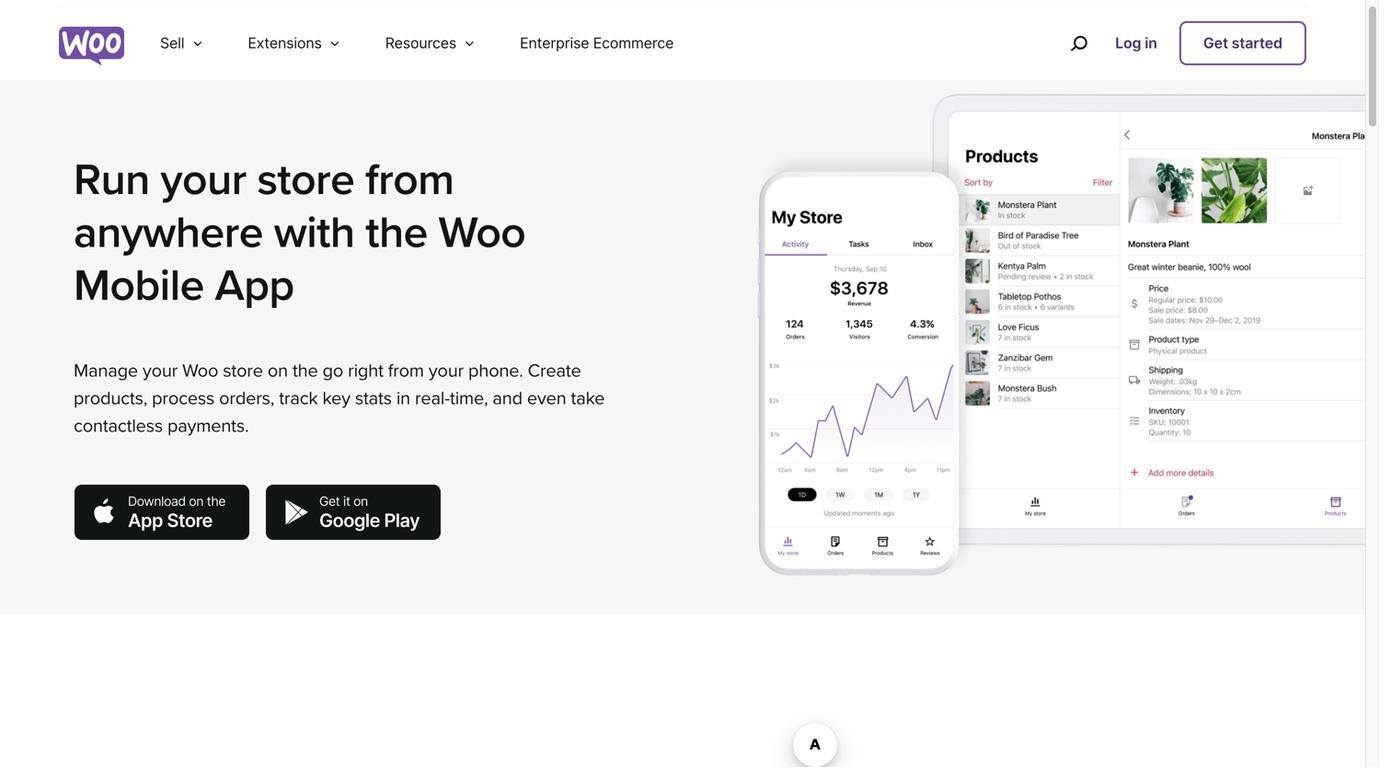 Task type: vqa. For each thing, say whether or not it's contained in the screenshot.
in to the left
yes



Task type: locate. For each thing, give the bounding box(es) containing it.
1 horizontal spatial in
[[1145, 34, 1158, 52]]

on
[[268, 360, 288, 382]]

your up process
[[143, 360, 178, 382]]

phone.
[[468, 360, 523, 382]]

in left 'real-'
[[397, 387, 410, 409]]

your up 'real-'
[[429, 360, 464, 382]]

go
[[323, 360, 343, 382]]

key
[[323, 387, 351, 409]]

0 vertical spatial store
[[257, 154, 355, 207]]

get started link
[[1180, 21, 1307, 65]]

the
[[366, 207, 428, 260], [293, 360, 318, 382]]

0 vertical spatial woo
[[439, 207, 526, 260]]

stats
[[355, 387, 392, 409]]

1 vertical spatial the
[[293, 360, 318, 382]]

store up with on the left of the page
[[257, 154, 355, 207]]

1 horizontal spatial woo
[[439, 207, 526, 260]]

sell button
[[138, 6, 226, 80]]

the right with on the left of the page
[[366, 207, 428, 260]]

from inside the run your store from anywhere with the woo mobile app
[[365, 154, 454, 207]]

from
[[365, 154, 454, 207], [388, 360, 424, 382]]

the right 'on'
[[293, 360, 318, 382]]

the inside manage your woo store on the go right from your phone. create products, process orders, track key stats in real-time, and even take contactless payments.
[[293, 360, 318, 382]]

your
[[161, 154, 246, 207], [143, 360, 178, 382], [429, 360, 464, 382]]

enterprise ecommerce
[[520, 34, 674, 52]]

0 horizontal spatial the
[[293, 360, 318, 382]]

store up orders,
[[223, 360, 263, 382]]

0 horizontal spatial woo
[[182, 360, 218, 382]]

run your store from anywhere with the woo mobile app
[[74, 154, 526, 313]]

in right log
[[1145, 34, 1158, 52]]

manage your woo store on the go right from your phone. create products, process orders, track key stats in real-time, and even take contactless payments.
[[74, 360, 605, 437]]

0 vertical spatial from
[[365, 154, 454, 207]]

enterprise
[[520, 34, 589, 52]]

in
[[1145, 34, 1158, 52], [397, 387, 410, 409]]

anywhere
[[74, 207, 263, 260]]

1 horizontal spatial the
[[366, 207, 428, 260]]

your up anywhere
[[161, 154, 246, 207]]

mobile
[[74, 260, 204, 313]]

woo
[[439, 207, 526, 260], [182, 360, 218, 382]]

your inside the run your store from anywhere with the woo mobile app
[[161, 154, 246, 207]]

sell
[[160, 34, 184, 52]]

app
[[215, 260, 294, 313]]

1 vertical spatial woo
[[182, 360, 218, 382]]

your for manage
[[143, 360, 178, 382]]

0 horizontal spatial in
[[397, 387, 410, 409]]

0 vertical spatial in
[[1145, 34, 1158, 52]]

products,
[[74, 387, 147, 409]]

get started
[[1204, 34, 1283, 52]]

1 vertical spatial from
[[388, 360, 424, 382]]

log in
[[1116, 34, 1158, 52]]

from inside manage your woo store on the go right from your phone. create products, process orders, track key stats in real-time, and even take contactless payments.
[[388, 360, 424, 382]]

store
[[257, 154, 355, 207], [223, 360, 263, 382]]

1 vertical spatial store
[[223, 360, 263, 382]]

your for run
[[161, 154, 246, 207]]

in inside service navigation menu element
[[1145, 34, 1158, 52]]

log
[[1116, 34, 1142, 52]]

0 vertical spatial the
[[366, 207, 428, 260]]

1 vertical spatial in
[[397, 387, 410, 409]]

extensions
[[248, 34, 322, 52]]

extensions button
[[226, 6, 363, 80]]



Task type: describe. For each thing, give the bounding box(es) containing it.
woo inside manage your woo store on the go right from your phone. create products, process orders, track key stats in real-time, and even take contactless payments.
[[182, 360, 218, 382]]

resources button
[[363, 6, 498, 80]]

take
[[571, 387, 605, 409]]

service navigation menu element
[[1031, 13, 1307, 73]]

woo inside the run your store from anywhere with the woo mobile app
[[439, 207, 526, 260]]

log in link
[[1108, 23, 1165, 64]]

process
[[152, 387, 215, 409]]

store inside manage your woo store on the go right from your phone. create products, process orders, track key stats in real-time, and even take contactless payments.
[[223, 360, 263, 382]]

ecommerce
[[593, 34, 674, 52]]

search image
[[1064, 29, 1094, 58]]

time,
[[450, 387, 488, 409]]

manage
[[74, 360, 138, 382]]

even
[[527, 387, 567, 409]]

real-
[[415, 387, 450, 409]]

get
[[1204, 34, 1229, 52]]

started
[[1232, 34, 1283, 52]]

track
[[279, 387, 318, 409]]

payments.
[[167, 415, 249, 437]]

resources
[[385, 34, 457, 52]]

enterprise ecommerce link
[[498, 6, 696, 80]]

create
[[528, 360, 581, 382]]

and
[[493, 387, 523, 409]]

run
[[74, 154, 150, 207]]

with
[[274, 207, 355, 260]]

orders,
[[219, 387, 274, 409]]

store inside the run your store from anywhere with the woo mobile app
[[257, 154, 355, 207]]

in inside manage your woo store on the go right from your phone. create products, process orders, track key stats in real-time, and even take contactless payments.
[[397, 387, 410, 409]]

contactless
[[74, 415, 163, 437]]

right
[[348, 360, 384, 382]]

the inside the run your store from anywhere with the woo mobile app
[[366, 207, 428, 260]]



